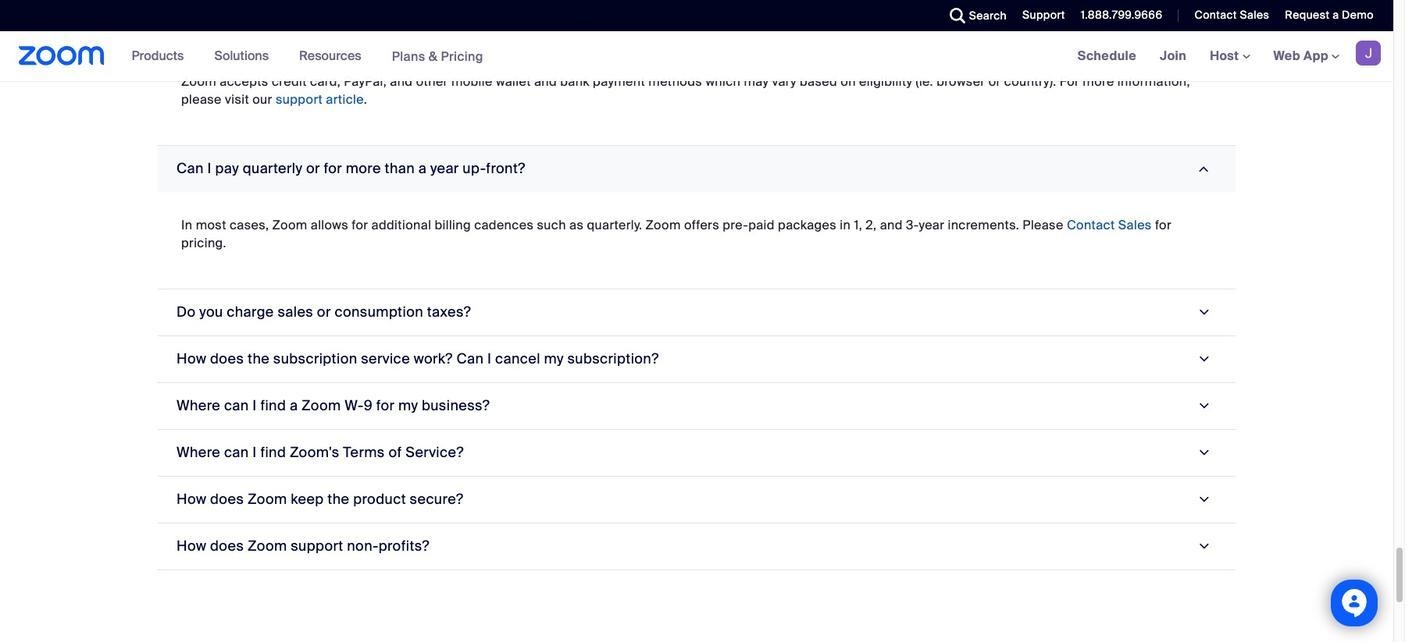 Task type: vqa. For each thing, say whether or not it's contained in the screenshot.
Undo icon
no



Task type: describe. For each thing, give the bounding box(es) containing it.
what payment methods do you accept? button
[[158, 2, 1236, 49]]

mobile
[[451, 73, 493, 90]]

terms
[[343, 443, 385, 462]]

zoom's
[[290, 443, 339, 462]]

1 horizontal spatial a
[[418, 159, 427, 178]]

please
[[181, 91, 222, 108]]

where for where can i find a zoom w-9 for my business?
[[177, 397, 220, 415]]

of
[[388, 443, 402, 462]]

or for can i pay quarterly or for more than a year up-front?
[[306, 159, 320, 178]]

in
[[181, 217, 193, 233]]

pre-
[[723, 217, 748, 233]]

country).
[[1004, 73, 1056, 90]]

where can i find a zoom w-9 for my business?
[[177, 397, 490, 415]]

schedule
[[1078, 48, 1136, 64]]

consumption
[[335, 303, 423, 322]]

app
[[1304, 48, 1328, 64]]

plans
[[392, 48, 425, 64]]

zoom accepts credit card, paypal, and other mobile wallet and bank payment methods which may vary based on eligibility (ie. browser or country). for more information, please visit our
[[181, 73, 1190, 108]]

work?
[[414, 350, 453, 368]]

my for business?
[[398, 397, 418, 415]]

zoom down how does zoom keep the product secure?
[[248, 537, 287, 556]]

plans & pricing
[[392, 48, 483, 64]]

resources button
[[299, 31, 368, 81]]

more inside zoom accepts credit card, paypal, and other mobile wallet and bank payment methods which may vary based on eligibility (ie. browser or country). for more information, please visit our
[[1083, 73, 1114, 90]]

do you charge sales or consumption taxes?
[[177, 303, 471, 322]]

right image for w-
[[1193, 399, 1214, 414]]

what
[[177, 15, 211, 34]]

how for how does the subscription service work? can i cancel my subscription?
[[177, 350, 206, 368]]

for
[[1060, 73, 1079, 90]]

1 horizontal spatial and
[[534, 73, 557, 90]]

zoom left offers
[[646, 217, 681, 233]]

do
[[341, 15, 359, 34]]

request a demo
[[1285, 8, 1374, 22]]

does for how does the subscription service work? can i cancel my subscription?
[[210, 350, 244, 368]]

i inside the where can i find zoom's terms of service? dropdown button
[[253, 443, 257, 462]]

billing
[[435, 217, 471, 233]]

in
[[840, 217, 851, 233]]

demo
[[1342, 8, 1374, 22]]

1 horizontal spatial can
[[456, 350, 484, 368]]

quarterly
[[243, 159, 302, 178]]

how does the subscription service work? can i cancel my subscription?
[[177, 350, 659, 368]]

on
[[841, 73, 856, 90]]

0 horizontal spatial can
[[177, 159, 204, 178]]

right image for secure?
[[1193, 493, 1214, 507]]

where can i find zoom's terms of service?
[[177, 443, 464, 462]]

0 vertical spatial the
[[248, 350, 270, 368]]

in most cases, zoom allows for additional billing cadences such as quarterly. zoom offers pre-paid packages in 1, 2, and 3-year increments. please contact sales
[[181, 217, 1152, 233]]

how for how does zoom keep the product secure?
[[177, 490, 206, 509]]

business?
[[422, 397, 490, 415]]

my for subscription?
[[544, 350, 564, 368]]

where for where can i find zoom's terms of service?
[[177, 443, 220, 462]]

support article link
[[276, 91, 364, 108]]

web app button
[[1273, 48, 1339, 64]]

payment inside zoom accepts credit card, paypal, and other mobile wallet and bank payment methods which may vary based on eligibility (ie. browser or country). for more information, please visit our
[[593, 73, 645, 90]]

solutions button
[[214, 31, 276, 81]]

contact sales
[[1195, 8, 1269, 22]]

or for do you charge sales or consumption taxes?
[[317, 303, 331, 322]]

offers
[[684, 217, 719, 233]]

non-
[[347, 537, 379, 556]]

how for how does zoom support non-profits?
[[177, 537, 206, 556]]

1 vertical spatial year
[[919, 217, 944, 233]]

does for how does zoom support non-profits?
[[210, 537, 244, 556]]

bank
[[560, 73, 590, 90]]

0 horizontal spatial and
[[390, 73, 413, 90]]

host button
[[1210, 48, 1250, 64]]

does for how does zoom keep the product secure?
[[210, 490, 244, 509]]

host
[[1210, 48, 1242, 64]]

how does zoom keep the product secure?
[[177, 490, 463, 509]]

can for a
[[224, 397, 249, 415]]

cancel
[[495, 350, 540, 368]]

quarterly.
[[587, 217, 642, 233]]

2 horizontal spatial and
[[880, 217, 903, 233]]

right image for how does the subscription service work? can i cancel my subscription?
[[1193, 352, 1214, 367]]

1.888.799.9666
[[1081, 8, 1162, 22]]

where can i find zoom's terms of service? button
[[158, 430, 1236, 477]]

eligibility
[[859, 73, 913, 90]]

solutions
[[214, 48, 269, 64]]

0 vertical spatial a
[[1333, 8, 1339, 22]]

pay
[[215, 159, 239, 178]]

join
[[1160, 48, 1186, 64]]

pricing
[[441, 48, 483, 64]]

cases,
[[230, 217, 269, 233]]

subscription
[[273, 350, 357, 368]]

1 horizontal spatial you
[[362, 15, 386, 34]]

join link
[[1148, 31, 1198, 81]]

zoom left keep
[[248, 490, 287, 509]]

1,
[[854, 217, 862, 233]]

how does zoom support non-profits?
[[177, 537, 430, 556]]

credit
[[272, 73, 307, 90]]

3-
[[906, 217, 919, 233]]

can i pay quarterly or for more than a year up-front? button
[[158, 146, 1236, 193]]

how does zoom support non-profits? button
[[158, 524, 1236, 571]]

card,
[[310, 73, 341, 90]]

pricing.
[[181, 235, 226, 251]]



Task type: locate. For each thing, give the bounding box(es) containing it.
1 vertical spatial my
[[398, 397, 418, 415]]

0 horizontal spatial year
[[430, 159, 459, 178]]

other
[[416, 73, 448, 90]]

1 vertical spatial a
[[418, 159, 427, 178]]

support left non-
[[291, 537, 343, 556]]

banner containing products
[[0, 31, 1393, 82]]

3 how from the top
[[177, 537, 206, 556]]

for inside for pricing.
[[1155, 217, 1172, 233]]

1 horizontal spatial more
[[1083, 73, 1114, 90]]

1 can from the top
[[224, 397, 249, 415]]

i inside can i pay quarterly or for more than a year up-front? dropdown button
[[207, 159, 212, 178]]

request
[[1285, 8, 1330, 22]]

0 vertical spatial can
[[177, 159, 204, 178]]

2 find from the top
[[260, 443, 286, 462]]

accepts
[[220, 73, 268, 90]]

contact inside 'tab list'
[[1067, 217, 1115, 233]]

1 vertical spatial or
[[306, 159, 320, 178]]

can inside dropdown button
[[224, 397, 249, 415]]

0 horizontal spatial contact
[[1067, 217, 1115, 233]]

subscription?
[[567, 350, 659, 368]]

request a demo link
[[1273, 0, 1393, 31], [1285, 8, 1374, 22]]

web
[[1273, 48, 1300, 64]]

w-
[[345, 397, 364, 415]]

zoom logo image
[[19, 46, 104, 66]]

right image inside do you charge sales or consumption taxes? dropdown button
[[1193, 305, 1214, 320]]

i inside how does the subscription service work? can i cancel my subscription? dropdown button
[[487, 350, 491, 368]]

0 vertical spatial contact
[[1195, 8, 1237, 22]]

and left 'bank'
[[534, 73, 557, 90]]

0 vertical spatial methods
[[277, 15, 338, 34]]

5 right image from the top
[[1193, 540, 1214, 554]]

0 vertical spatial find
[[260, 397, 286, 415]]

1 right image from the top
[[1193, 352, 1214, 367]]

support inside dropdown button
[[291, 537, 343, 556]]

4 right image from the top
[[1193, 493, 1214, 507]]

product
[[353, 490, 406, 509]]

1 vertical spatial the
[[327, 490, 349, 509]]

and down plans
[[390, 73, 413, 90]]

9
[[364, 397, 373, 415]]

for pricing.
[[181, 217, 1172, 251]]

1 vertical spatial methods
[[649, 73, 702, 90]]

2 vertical spatial a
[[290, 397, 298, 415]]

a left demo
[[1333, 8, 1339, 22]]

1 vertical spatial you
[[199, 303, 223, 322]]

right image inside the where can i find zoom's terms of service? dropdown button
[[1193, 446, 1214, 460]]

contact sales link
[[1183, 0, 1273, 31], [1195, 8, 1269, 22], [1067, 217, 1152, 233]]

wallet
[[496, 73, 531, 90]]

right image inside can i pay quarterly or for more than a year up-front? dropdown button
[[1193, 162, 1214, 176]]

2 can from the top
[[224, 443, 249, 462]]

contact right please
[[1067, 217, 1115, 233]]

0 vertical spatial can
[[224, 397, 249, 415]]

a up 'zoom's'
[[290, 397, 298, 415]]

secure?
[[410, 490, 463, 509]]

right image inside how does the subscription service work? can i cancel my subscription? dropdown button
[[1193, 352, 1214, 367]]

up-
[[463, 159, 486, 178]]

more inside can i pay quarterly or for more than a year up-front? dropdown button
[[346, 159, 381, 178]]

search button
[[938, 0, 1011, 31]]

0 horizontal spatial my
[[398, 397, 418, 415]]

1 horizontal spatial sales
[[1240, 8, 1269, 22]]

payment inside what payment methods do you accept? dropdown button
[[215, 15, 274, 34]]

methods inside zoom accepts credit card, paypal, and other mobile wallet and bank payment methods which may vary based on eligibility (ie. browser or country). for more information, please visit our
[[649, 73, 702, 90]]

more down schedule
[[1083, 73, 1114, 90]]

where can i find a zoom w-9 for my business? button
[[158, 383, 1236, 430]]

right image inside where can i find a zoom w-9 for my business? dropdown button
[[1193, 399, 1214, 414]]

my right the cancel
[[544, 350, 564, 368]]

0 horizontal spatial the
[[248, 350, 270, 368]]

1 vertical spatial where
[[177, 443, 220, 462]]

as
[[569, 217, 584, 233]]

0 vertical spatial you
[[362, 15, 386, 34]]

service
[[361, 350, 410, 368]]

you
[[362, 15, 386, 34], [199, 303, 223, 322]]

where inside dropdown button
[[177, 443, 220, 462]]

tab list
[[158, 0, 1236, 571]]

2 vertical spatial how
[[177, 537, 206, 556]]

right image
[[1193, 162, 1214, 176], [1193, 305, 1214, 320], [1193, 399, 1214, 414], [1193, 493, 1214, 507], [1193, 540, 1214, 554]]

profile picture image
[[1356, 41, 1381, 66]]

0 horizontal spatial payment
[[215, 15, 274, 34]]

sales
[[1240, 8, 1269, 22], [1118, 217, 1152, 233]]

methods inside dropdown button
[[277, 15, 338, 34]]

please
[[1023, 217, 1063, 233]]

0 vertical spatial my
[[544, 350, 564, 368]]

year inside can i pay quarterly or for more than a year up-front? dropdown button
[[430, 159, 459, 178]]

methods left which
[[649, 73, 702, 90]]

right image for taxes?
[[1193, 305, 1214, 320]]

0 vertical spatial sales
[[1240, 8, 1269, 22]]

payment up solutions
[[215, 15, 274, 34]]

0 vertical spatial more
[[1083, 73, 1114, 90]]

or
[[989, 73, 1001, 90], [306, 159, 320, 178], [317, 303, 331, 322]]

tab list containing what payment methods do you accept?
[[158, 0, 1236, 571]]

2 does from the top
[[210, 490, 244, 509]]

payment
[[215, 15, 274, 34], [593, 73, 645, 90]]

2 where from the top
[[177, 443, 220, 462]]

cadences
[[474, 217, 534, 233]]

right image
[[1193, 352, 1214, 367], [1193, 446, 1214, 460]]

0 vertical spatial or
[[989, 73, 1001, 90]]

1 find from the top
[[260, 397, 286, 415]]

banner
[[0, 31, 1393, 82]]

can left pay
[[177, 159, 204, 178]]

additional
[[371, 217, 431, 233]]

product information navigation
[[120, 31, 495, 82]]

can for zoom's
[[224, 443, 249, 462]]

front?
[[486, 159, 525, 178]]

0 vertical spatial support
[[276, 91, 323, 108]]

how does the subscription service work? can i cancel my subscription? button
[[158, 336, 1236, 383]]

0 horizontal spatial more
[[346, 159, 381, 178]]

our
[[252, 91, 272, 108]]

paid
[[748, 217, 775, 233]]

1 horizontal spatial methods
[[649, 73, 702, 90]]

1 vertical spatial payment
[[593, 73, 645, 90]]

1 horizontal spatial the
[[327, 490, 349, 509]]

i
[[207, 159, 212, 178], [487, 350, 491, 368], [253, 397, 257, 415], [253, 443, 257, 462]]

meetings navigation
[[1066, 31, 1393, 82]]

1 vertical spatial support
[[291, 537, 343, 556]]

1 vertical spatial can
[[224, 443, 249, 462]]

zoom inside zoom accepts credit card, paypal, and other mobile wallet and bank payment methods which may vary based on eligibility (ie. browser or country). for more information, please visit our
[[181, 73, 216, 90]]

2,
[[866, 217, 877, 233]]

sales inside 'tab list'
[[1118, 217, 1152, 233]]

how
[[177, 350, 206, 368], [177, 490, 206, 509], [177, 537, 206, 556]]

1 vertical spatial more
[[346, 159, 381, 178]]

which
[[706, 73, 741, 90]]

0 vertical spatial how
[[177, 350, 206, 368]]

&
[[429, 48, 438, 64]]

1 how from the top
[[177, 350, 206, 368]]

increments.
[[948, 217, 1019, 233]]

packages
[[778, 217, 837, 233]]

0 vertical spatial year
[[430, 159, 459, 178]]

resources
[[299, 48, 361, 64]]

zoom up please
[[181, 73, 216, 90]]

0 vertical spatial does
[[210, 350, 244, 368]]

0 vertical spatial payment
[[215, 15, 274, 34]]

or right "quarterly"
[[306, 159, 320, 178]]

1 horizontal spatial my
[[544, 350, 564, 368]]

1 vertical spatial how
[[177, 490, 206, 509]]

allows
[[311, 217, 348, 233]]

0 vertical spatial right image
[[1193, 352, 1214, 367]]

more left than
[[346, 159, 381, 178]]

can
[[224, 397, 249, 415], [224, 443, 249, 462]]

service?
[[406, 443, 464, 462]]

1 right image from the top
[[1193, 162, 1214, 176]]

2 right image from the top
[[1193, 446, 1214, 460]]

1 vertical spatial can
[[456, 350, 484, 368]]

3 right image from the top
[[1193, 399, 1214, 414]]

.
[[364, 91, 367, 108]]

information,
[[1118, 73, 1190, 90]]

accept?
[[390, 15, 444, 34]]

can inside dropdown button
[[224, 443, 249, 462]]

find inside the where can i find zoom's terms of service? dropdown button
[[260, 443, 286, 462]]

a right than
[[418, 159, 427, 178]]

support
[[1022, 8, 1065, 22]]

1 vertical spatial right image
[[1193, 446, 1214, 460]]

web app
[[1273, 48, 1328, 64]]

more
[[1083, 73, 1114, 90], [346, 159, 381, 178]]

do
[[177, 303, 196, 322]]

may
[[744, 73, 769, 90]]

support down "credit"
[[276, 91, 323, 108]]

contact up host
[[1195, 8, 1237, 22]]

or right sales
[[317, 303, 331, 322]]

what payment methods do you accept?
[[177, 15, 444, 34]]

support
[[276, 91, 323, 108], [291, 537, 343, 556]]

year
[[430, 159, 459, 178], [919, 217, 944, 233]]

paypal,
[[344, 73, 387, 90]]

payment right 'bank'
[[593, 73, 645, 90]]

1 where from the top
[[177, 397, 220, 415]]

can i pay quarterly or for more than a year up-front?
[[177, 159, 525, 178]]

the right keep
[[327, 490, 349, 509]]

the down charge
[[248, 350, 270, 368]]

search
[[969, 9, 1007, 23]]

where inside dropdown button
[[177, 397, 220, 415]]

0 horizontal spatial a
[[290, 397, 298, 415]]

profits?
[[379, 537, 430, 556]]

1 vertical spatial does
[[210, 490, 244, 509]]

2 how from the top
[[177, 490, 206, 509]]

zoom left allows
[[272, 217, 307, 233]]

sales
[[278, 303, 313, 322]]

where
[[177, 397, 220, 415], [177, 443, 220, 462]]

0 horizontal spatial you
[[199, 303, 223, 322]]

can right work?
[[456, 350, 484, 368]]

1 does from the top
[[210, 350, 244, 368]]

2 right image from the top
[[1193, 305, 1214, 320]]

find for a
[[260, 397, 286, 415]]

what is the difference between an audio plan and zoom phone? tab panel
[[158, 0, 1236, 2]]

and
[[390, 73, 413, 90], [534, 73, 557, 90], [880, 217, 903, 233]]

2 vertical spatial or
[[317, 303, 331, 322]]

or inside zoom accepts credit card, paypal, and other mobile wallet and bank payment methods which may vary based on eligibility (ie. browser or country). for more information, please visit our
[[989, 73, 1001, 90]]

and right the 2,
[[880, 217, 903, 233]]

such
[[537, 217, 566, 233]]

0 vertical spatial where
[[177, 397, 220, 415]]

1 vertical spatial sales
[[1118, 217, 1152, 233]]

or right browser
[[989, 73, 1001, 90]]

find for zoom's
[[260, 443, 286, 462]]

article
[[326, 91, 364, 108]]

year left up-
[[430, 159, 459, 178]]

i inside where can i find a zoom w-9 for my business? dropdown button
[[253, 397, 257, 415]]

1 horizontal spatial year
[[919, 217, 944, 233]]

1 horizontal spatial contact
[[1195, 8, 1237, 22]]

based
[[800, 73, 837, 90]]

taxes?
[[427, 303, 471, 322]]

1 vertical spatial contact
[[1067, 217, 1115, 233]]

my right 9
[[398, 397, 418, 415]]

right image inside how does zoom support non-profits? dropdown button
[[1193, 540, 1214, 554]]

find left 'zoom's'
[[260, 443, 286, 462]]

do you charge sales or consumption taxes? button
[[158, 290, 1236, 336]]

3 does from the top
[[210, 537, 244, 556]]

find inside where can i find a zoom w-9 for my business? dropdown button
[[260, 397, 286, 415]]

methods up resources
[[277, 15, 338, 34]]

0 horizontal spatial methods
[[277, 15, 338, 34]]

vary
[[772, 73, 796, 90]]

most
[[196, 217, 226, 233]]

than
[[385, 159, 415, 178]]

0 horizontal spatial sales
[[1118, 217, 1152, 233]]

zoom left w-
[[302, 397, 341, 415]]

right image inside how does zoom keep the product secure? dropdown button
[[1193, 493, 1214, 507]]

browser
[[937, 73, 985, 90]]

does
[[210, 350, 244, 368], [210, 490, 244, 509], [210, 537, 244, 556]]

2 vertical spatial does
[[210, 537, 244, 556]]

year left increments.
[[919, 217, 944, 233]]

1 vertical spatial find
[[260, 443, 286, 462]]

keep
[[291, 490, 324, 509]]

find down the subscription
[[260, 397, 286, 415]]

visit
[[225, 91, 249, 108]]

products button
[[132, 31, 191, 81]]

1 horizontal spatial payment
[[593, 73, 645, 90]]

right image for where can i find zoom's terms of service?
[[1193, 446, 1214, 460]]

2 horizontal spatial a
[[1333, 8, 1339, 22]]

right image for more
[[1193, 162, 1214, 176]]



